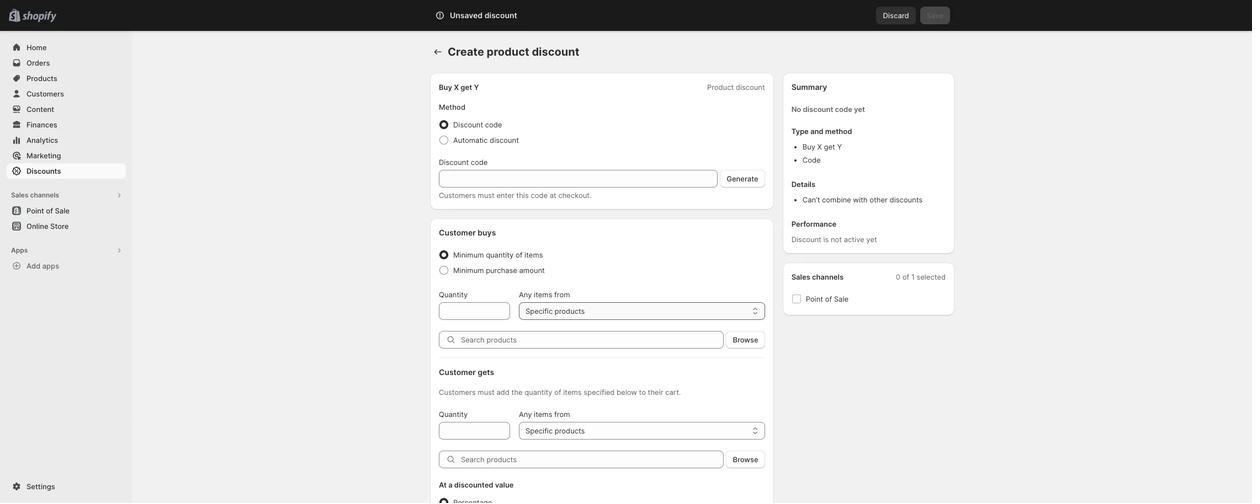 Task type: vqa. For each thing, say whether or not it's contained in the screenshot.
Search products text box's Quantity TEXT BOX
yes



Task type: describe. For each thing, give the bounding box(es) containing it.
discount for product discount
[[736, 83, 765, 92]]

active
[[844, 235, 865, 244]]

amount
[[519, 266, 545, 275]]

customers for customers
[[27, 89, 64, 98]]

checkout.
[[559, 191, 592, 200]]

1 vertical spatial sales channels
[[792, 273, 844, 282]]

performance
[[792, 220, 837, 229]]

code left at
[[531, 191, 548, 200]]

sales inside sales channels button
[[11, 191, 28, 199]]

analytics link
[[7, 133, 126, 148]]

can't
[[803, 196, 820, 204]]

product
[[707, 83, 734, 92]]

code
[[803, 156, 821, 165]]

their
[[648, 388, 664, 397]]

customer for customer buys
[[439, 228, 476, 237]]

browse button for first the quantity text box from the bottom of the page's the "search products" text field
[[727, 451, 765, 469]]

orders link
[[7, 55, 126, 71]]

product
[[487, 45, 529, 59]]

x for buy x get y code
[[818, 142, 822, 151]]

y for buy x get y code
[[837, 142, 842, 151]]

specific for first the quantity text box from the bottom of the page
[[526, 427, 553, 436]]

0 of 1 selected
[[896, 273, 946, 282]]

minimum for minimum quantity of items
[[453, 251, 484, 260]]

apps
[[11, 246, 28, 255]]

get for buy x get y
[[461, 83, 472, 92]]

discard button
[[877, 7, 916, 24]]

0
[[896, 273, 901, 282]]

apps
[[42, 262, 59, 271]]

online store button
[[0, 219, 133, 234]]

create product discount
[[448, 45, 580, 59]]

and
[[811, 127, 824, 136]]

to
[[639, 388, 646, 397]]

purchase
[[486, 266, 517, 275]]

discounted
[[454, 481, 493, 490]]

point inside button
[[27, 207, 44, 215]]

create
[[448, 45, 484, 59]]

save
[[927, 11, 944, 20]]

a
[[449, 481, 453, 490]]

products for first the quantity text box from the bottom of the page
[[555, 427, 585, 436]]

unsaved discount
[[450, 10, 517, 20]]

online store link
[[7, 219, 126, 234]]

x for buy x get y
[[454, 83, 459, 92]]

at
[[439, 481, 447, 490]]

get for buy x get y code
[[824, 142, 835, 151]]

quantity for first the quantity text box from the bottom of the page
[[439, 410, 468, 419]]

analytics
[[27, 136, 58, 145]]

no discount code yet
[[792, 105, 865, 114]]

quantity for second the quantity text box from the bottom
[[439, 290, 468, 299]]

customers for customers must add the quantity of items specified below to their cart.
[[439, 388, 476, 397]]

add
[[497, 388, 510, 397]]

1 any items from from the top
[[519, 290, 570, 299]]

not
[[831, 235, 842, 244]]

the
[[512, 388, 523, 397]]

2 quantity text field from the top
[[439, 422, 510, 440]]

no
[[792, 105, 801, 114]]

buys
[[478, 228, 496, 237]]

products
[[27, 74, 57, 83]]

1
[[912, 273, 915, 282]]

discounts
[[27, 167, 61, 176]]

items up amount
[[525, 251, 543, 260]]

2 vertical spatial discount
[[792, 235, 822, 244]]

gets
[[478, 368, 494, 377]]

save button
[[920, 7, 950, 24]]

marketing
[[27, 151, 61, 160]]

selected
[[917, 273, 946, 282]]

summary
[[792, 82, 827, 92]]

customers must add the quantity of items specified below to their cart.
[[439, 388, 681, 397]]

0 vertical spatial quantity
[[486, 251, 514, 260]]

1 vertical spatial discount code
[[439, 158, 488, 167]]

generate
[[727, 175, 759, 183]]

buy for buy x get y code
[[803, 142, 816, 151]]

browse button for second the quantity text box from the bottom's the "search products" text field
[[727, 331, 765, 349]]

search
[[484, 11, 508, 20]]

home link
[[7, 40, 126, 55]]

discounts link
[[7, 163, 126, 179]]

any for first the quantity text box from the bottom of the page
[[519, 410, 532, 419]]

1 vertical spatial quantity
[[525, 388, 553, 397]]

store
[[50, 222, 69, 231]]

can't combine with other discounts
[[803, 196, 923, 204]]

discount for automatic discount
[[490, 136, 519, 145]]

orders
[[27, 59, 50, 67]]

discounts
[[890, 196, 923, 204]]

buy x get y code
[[803, 142, 842, 165]]

point of sale link
[[7, 203, 126, 219]]

is
[[824, 235, 829, 244]]

home
[[27, 43, 47, 52]]

2 from from the top
[[555, 410, 570, 419]]

code up automatic discount
[[485, 120, 502, 129]]

method
[[826, 127, 852, 136]]

generate button
[[720, 170, 765, 188]]

specified
[[584, 388, 615, 397]]

must for add
[[478, 388, 495, 397]]

search products text field for second the quantity text box from the bottom
[[461, 331, 724, 349]]

discount for unsaved discount
[[485, 10, 517, 20]]

type and method
[[792, 127, 852, 136]]

1 vertical spatial channels
[[812, 273, 844, 282]]

product discount
[[707, 83, 765, 92]]

items down amount
[[534, 290, 553, 299]]

apps button
[[7, 243, 126, 258]]

online store
[[27, 222, 69, 231]]



Task type: locate. For each thing, give the bounding box(es) containing it.
value
[[495, 481, 514, 490]]

0 horizontal spatial point
[[27, 207, 44, 215]]

0 vertical spatial point
[[27, 207, 44, 215]]

below
[[617, 388, 637, 397]]

specific products down customers must add the quantity of items specified below to their cart.
[[526, 427, 585, 436]]

details
[[792, 180, 816, 189]]

sales channels button
[[7, 188, 126, 203]]

2 must from the top
[[478, 388, 495, 397]]

1 quantity from the top
[[439, 290, 468, 299]]

1 horizontal spatial y
[[837, 142, 842, 151]]

0 vertical spatial customers
[[27, 89, 64, 98]]

1 vertical spatial y
[[837, 142, 842, 151]]

specific
[[526, 307, 553, 316], [526, 427, 553, 436]]

0 horizontal spatial point of sale
[[27, 207, 70, 215]]

buy inside buy x get y code
[[803, 142, 816, 151]]

0 vertical spatial from
[[555, 290, 570, 299]]

at a discounted value
[[439, 481, 514, 490]]

sales channels down discounts on the top left of page
[[11, 191, 59, 199]]

1 specific from the top
[[526, 307, 553, 316]]

2 customer from the top
[[439, 368, 476, 377]]

minimum quantity of items
[[453, 251, 543, 260]]

1 vertical spatial point
[[806, 295, 823, 304]]

customer for customer gets
[[439, 368, 476, 377]]

add apps
[[27, 262, 59, 271]]

quantity
[[439, 290, 468, 299], [439, 410, 468, 419]]

x up method
[[454, 83, 459, 92]]

shopify image
[[22, 11, 56, 22]]

customers for customers must enter this code at checkout.
[[439, 191, 476, 200]]

0 vertical spatial x
[[454, 83, 459, 92]]

0 vertical spatial discount
[[453, 120, 483, 129]]

discard
[[883, 11, 909, 20]]

1 vertical spatial buy
[[803, 142, 816, 151]]

1 vertical spatial x
[[818, 142, 822, 151]]

finances link
[[7, 117, 126, 133]]

1 customer from the top
[[439, 228, 476, 237]]

x inside buy x get y code
[[818, 142, 822, 151]]

0 vertical spatial quantity text field
[[439, 303, 510, 320]]

1 horizontal spatial sale
[[834, 295, 849, 304]]

2 specific from the top
[[526, 427, 553, 436]]

discount is not active yet
[[792, 235, 877, 244]]

sales channels down is
[[792, 273, 844, 282]]

1 specific products from the top
[[526, 307, 585, 316]]

get up method
[[461, 83, 472, 92]]

1 vertical spatial discount
[[439, 158, 469, 167]]

add apps button
[[7, 258, 126, 274]]

1 vertical spatial customers
[[439, 191, 476, 200]]

specific for second the quantity text box from the bottom
[[526, 307, 553, 316]]

add
[[27, 262, 40, 271]]

1 vertical spatial browse button
[[727, 451, 765, 469]]

must left add
[[478, 388, 495, 397]]

channels
[[30, 191, 59, 199], [812, 273, 844, 282]]

point of sale
[[27, 207, 70, 215], [806, 295, 849, 304]]

products link
[[7, 71, 126, 86]]

0 vertical spatial sales
[[11, 191, 28, 199]]

1 vertical spatial any items from
[[519, 410, 570, 419]]

1 horizontal spatial get
[[824, 142, 835, 151]]

0 vertical spatial sale
[[55, 207, 70, 215]]

1 browse from the top
[[733, 336, 759, 345]]

discount down performance
[[792, 235, 822, 244]]

1 vertical spatial quantity
[[439, 410, 468, 419]]

buy for buy x get y
[[439, 83, 452, 92]]

2 browse button from the top
[[727, 451, 765, 469]]

2 any items from from the top
[[519, 410, 570, 419]]

1 vertical spatial minimum
[[453, 266, 484, 275]]

from
[[555, 290, 570, 299], [555, 410, 570, 419]]

1 vertical spatial any
[[519, 410, 532, 419]]

quantity
[[486, 251, 514, 260], [525, 388, 553, 397]]

0 horizontal spatial x
[[454, 83, 459, 92]]

specific down customers must add the quantity of items specified below to their cart.
[[526, 427, 553, 436]]

buy up method
[[439, 83, 452, 92]]

channels down discounts on the top left of page
[[30, 191, 59, 199]]

browse
[[733, 336, 759, 345], [733, 456, 759, 464]]

0 vertical spatial browse
[[733, 336, 759, 345]]

Quantity text field
[[439, 303, 510, 320], [439, 422, 510, 440]]

customers up customer buys
[[439, 191, 476, 200]]

quantity right the
[[525, 388, 553, 397]]

get down type and method
[[824, 142, 835, 151]]

1 quantity text field from the top
[[439, 303, 510, 320]]

discount
[[485, 10, 517, 20], [532, 45, 580, 59], [736, 83, 765, 92], [803, 105, 834, 114], [490, 136, 519, 145]]

y down method
[[837, 142, 842, 151]]

1 any from the top
[[519, 290, 532, 299]]

0 vertical spatial customer
[[439, 228, 476, 237]]

0 vertical spatial search products text field
[[461, 331, 724, 349]]

0 vertical spatial channels
[[30, 191, 59, 199]]

sales channels inside sales channels button
[[11, 191, 59, 199]]

y
[[474, 83, 479, 92], [837, 142, 842, 151]]

combine
[[822, 196, 851, 204]]

1 vertical spatial search products text field
[[461, 451, 724, 469]]

1 from from the top
[[555, 290, 570, 299]]

must left enter
[[478, 191, 495, 200]]

2 products from the top
[[555, 427, 585, 436]]

1 vertical spatial yet
[[867, 235, 877, 244]]

0 horizontal spatial yet
[[854, 105, 865, 114]]

1 vertical spatial must
[[478, 388, 495, 397]]

2 specific products from the top
[[526, 427, 585, 436]]

0 vertical spatial specific products
[[526, 307, 585, 316]]

quantity down customer gets at bottom left
[[439, 410, 468, 419]]

0 vertical spatial minimum
[[453, 251, 484, 260]]

1 minimum from the top
[[453, 251, 484, 260]]

minimum for minimum purchase amount
[[453, 266, 484, 275]]

1 horizontal spatial point of sale
[[806, 295, 849, 304]]

1 vertical spatial browse
[[733, 456, 759, 464]]

1 vertical spatial point of sale
[[806, 295, 849, 304]]

0 horizontal spatial channels
[[30, 191, 59, 199]]

must for enter
[[478, 191, 495, 200]]

1 vertical spatial specific products
[[526, 427, 585, 436]]

point of sale inside button
[[27, 207, 70, 215]]

0 horizontal spatial sale
[[55, 207, 70, 215]]

sales down discount is not active yet
[[792, 273, 811, 282]]

any down the
[[519, 410, 532, 419]]

Discount code text field
[[439, 170, 718, 188]]

discount for no discount code yet
[[803, 105, 834, 114]]

1 vertical spatial from
[[555, 410, 570, 419]]

specific products for second the quantity text box from the bottom
[[526, 307, 585, 316]]

y down create
[[474, 83, 479, 92]]

0 vertical spatial buy
[[439, 83, 452, 92]]

channels down is
[[812, 273, 844, 282]]

0 vertical spatial point of sale
[[27, 207, 70, 215]]

search products text field for first the quantity text box from the bottom of the page
[[461, 451, 724, 469]]

settings link
[[7, 479, 126, 495]]

customers down customer gets at bottom left
[[439, 388, 476, 397]]

1 must from the top
[[478, 191, 495, 200]]

sales down discounts on the top left of page
[[11, 191, 28, 199]]

search button
[[466, 7, 786, 24]]

quantity up minimum purchase amount
[[486, 251, 514, 260]]

unsaved
[[450, 10, 483, 20]]

0 vertical spatial y
[[474, 83, 479, 92]]

online
[[27, 222, 48, 231]]

2 vertical spatial customers
[[439, 388, 476, 397]]

0 vertical spatial specific
[[526, 307, 553, 316]]

1 products from the top
[[555, 307, 585, 316]]

0 vertical spatial get
[[461, 83, 472, 92]]

finances
[[27, 120, 57, 129]]

2 browse from the top
[[733, 456, 759, 464]]

discount up the automatic at the top
[[453, 120, 483, 129]]

any down amount
[[519, 290, 532, 299]]

y inside buy x get y code
[[837, 142, 842, 151]]

browse button
[[727, 331, 765, 349], [727, 451, 765, 469]]

0 vertical spatial browse button
[[727, 331, 765, 349]]

customer left buys
[[439, 228, 476, 237]]

2 minimum from the top
[[453, 266, 484, 275]]

at
[[550, 191, 557, 200]]

1 horizontal spatial buy
[[803, 142, 816, 151]]

1 vertical spatial specific
[[526, 427, 553, 436]]

2 search products text field from the top
[[461, 451, 724, 469]]

settings
[[27, 483, 55, 492]]

1 search products text field from the top
[[461, 331, 724, 349]]

marketing link
[[7, 148, 126, 163]]

items down customers must add the quantity of items specified below to their cart.
[[534, 410, 553, 419]]

customers must enter this code at checkout.
[[439, 191, 592, 200]]

2 quantity from the top
[[439, 410, 468, 419]]

specific products down amount
[[526, 307, 585, 316]]

discount
[[453, 120, 483, 129], [439, 158, 469, 167], [792, 235, 822, 244]]

channels inside button
[[30, 191, 59, 199]]

other
[[870, 196, 888, 204]]

0 horizontal spatial y
[[474, 83, 479, 92]]

browse for second the quantity text box from the bottom's the "search products" text field
[[733, 336, 759, 345]]

0 horizontal spatial buy
[[439, 83, 452, 92]]

0 horizontal spatial sales
[[11, 191, 28, 199]]

0 vertical spatial quantity
[[439, 290, 468, 299]]

discount down the automatic at the top
[[439, 158, 469, 167]]

method
[[439, 103, 466, 112]]

0 vertical spatial yet
[[854, 105, 865, 114]]

minimum purchase amount
[[453, 266, 545, 275]]

get
[[461, 83, 472, 92], [824, 142, 835, 151]]

any items from down customers must add the quantity of items specified below to their cart.
[[519, 410, 570, 419]]

0 vertical spatial products
[[555, 307, 585, 316]]

x
[[454, 83, 459, 92], [818, 142, 822, 151]]

buy
[[439, 83, 452, 92], [803, 142, 816, 151]]

customer
[[439, 228, 476, 237], [439, 368, 476, 377]]

automatic
[[453, 136, 488, 145]]

specific products for first the quantity text box from the bottom of the page
[[526, 427, 585, 436]]

get inside buy x get y code
[[824, 142, 835, 151]]

0 horizontal spatial sales channels
[[11, 191, 59, 199]]

1 vertical spatial get
[[824, 142, 835, 151]]

of inside button
[[46, 207, 53, 215]]

1 horizontal spatial yet
[[867, 235, 877, 244]]

discount code up the automatic at the top
[[453, 120, 502, 129]]

code down automatic discount
[[471, 158, 488, 167]]

x up code
[[818, 142, 822, 151]]

of
[[46, 207, 53, 215], [516, 251, 523, 260], [903, 273, 910, 282], [825, 295, 832, 304], [555, 388, 561, 397]]

point of sale button
[[0, 203, 133, 219]]

1 horizontal spatial channels
[[812, 273, 844, 282]]

quantity text field down minimum purchase amount
[[439, 303, 510, 320]]

1 vertical spatial quantity text field
[[439, 422, 510, 440]]

cart.
[[666, 388, 681, 397]]

yet
[[854, 105, 865, 114], [867, 235, 877, 244]]

1 vertical spatial sales
[[792, 273, 811, 282]]

sales channels
[[11, 191, 59, 199], [792, 273, 844, 282]]

any for second the quantity text box from the bottom
[[519, 290, 532, 299]]

customers
[[27, 89, 64, 98], [439, 191, 476, 200], [439, 388, 476, 397]]

enter
[[497, 191, 515, 200]]

buy up code
[[803, 142, 816, 151]]

sale inside button
[[55, 207, 70, 215]]

1 horizontal spatial sales channels
[[792, 273, 844, 282]]

0 vertical spatial any
[[519, 290, 532, 299]]

customer buys
[[439, 228, 496, 237]]

1 horizontal spatial x
[[818, 142, 822, 151]]

discount code down the automatic at the top
[[439, 158, 488, 167]]

1 browse button from the top
[[727, 331, 765, 349]]

0 vertical spatial must
[[478, 191, 495, 200]]

1 horizontal spatial point
[[806, 295, 823, 304]]

this
[[517, 191, 529, 200]]

minimum left purchase
[[453, 266, 484, 275]]

0 vertical spatial discount code
[[453, 120, 502, 129]]

0 horizontal spatial get
[[461, 83, 472, 92]]

0 vertical spatial any items from
[[519, 290, 570, 299]]

type
[[792, 127, 809, 136]]

items left specified
[[563, 388, 582, 397]]

1 horizontal spatial quantity
[[525, 388, 553, 397]]

customers down products
[[27, 89, 64, 98]]

quantity down minimum purchase amount
[[439, 290, 468, 299]]

any items from down amount
[[519, 290, 570, 299]]

browse for first the quantity text box from the bottom of the page's the "search products" text field
[[733, 456, 759, 464]]

content link
[[7, 102, 126, 117]]

1 vertical spatial sale
[[834, 295, 849, 304]]

y for buy x get y
[[474, 83, 479, 92]]

customers link
[[7, 86, 126, 102]]

2 any from the top
[[519, 410, 532, 419]]

1 vertical spatial customer
[[439, 368, 476, 377]]

1 vertical spatial products
[[555, 427, 585, 436]]

specific down amount
[[526, 307, 553, 316]]

products for second the quantity text box from the bottom
[[555, 307, 585, 316]]

customer left "gets"
[[439, 368, 476, 377]]

quantity text field down add
[[439, 422, 510, 440]]

Search products text field
[[461, 331, 724, 349], [461, 451, 724, 469]]

automatic discount
[[453, 136, 519, 145]]

buy x get y
[[439, 83, 479, 92]]

1 horizontal spatial sales
[[792, 273, 811, 282]]

0 horizontal spatial quantity
[[486, 251, 514, 260]]

0 vertical spatial sales channels
[[11, 191, 59, 199]]

minimum down customer buys
[[453, 251, 484, 260]]

with
[[853, 196, 868, 204]]

content
[[27, 105, 54, 114]]

code up method
[[835, 105, 853, 114]]



